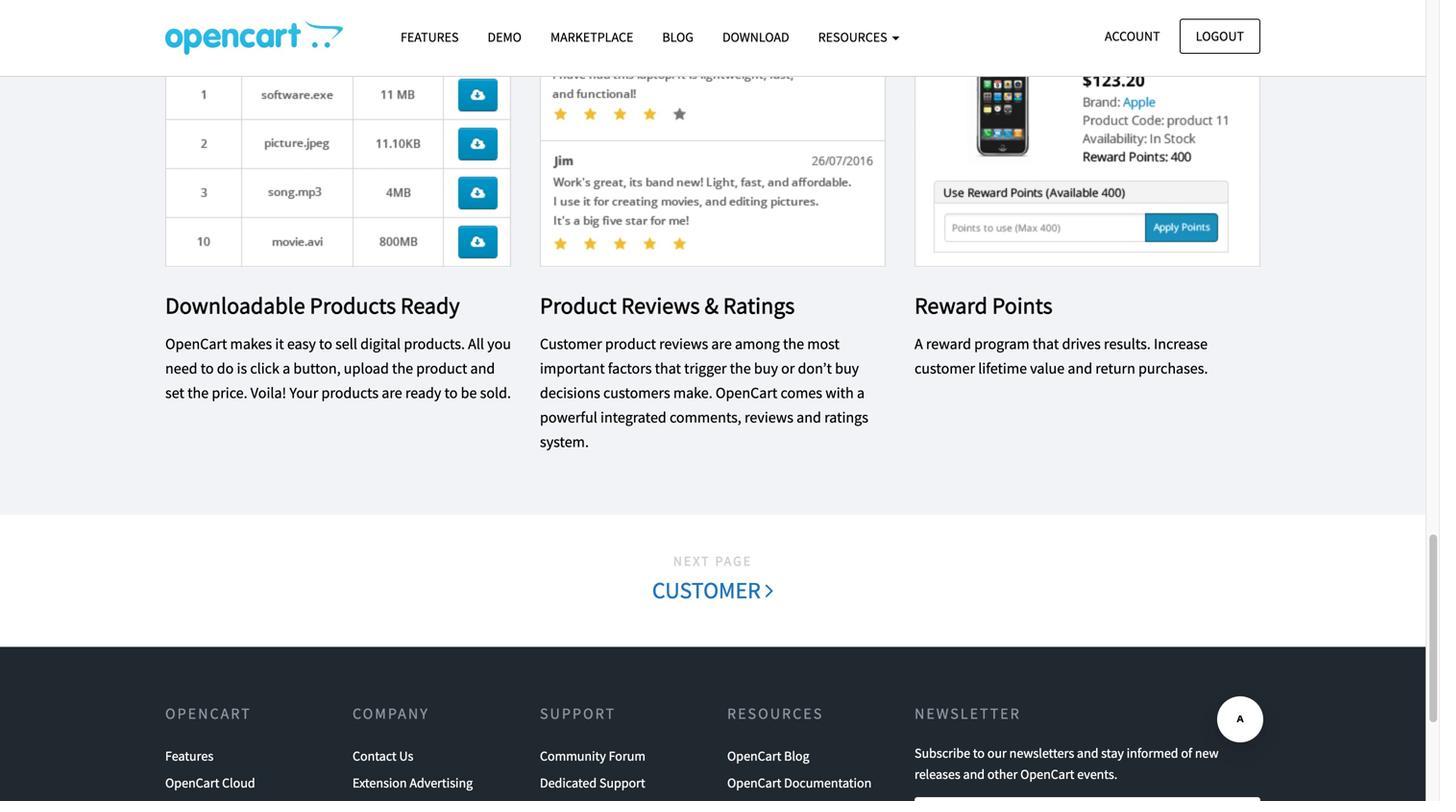 Task type: describe. For each thing, give the bounding box(es) containing it.
demo
[[488, 28, 522, 46]]

next
[[673, 552, 711, 570]]

opencart documentation
[[727, 775, 872, 792]]

sold.
[[480, 383, 511, 403]]

1 vertical spatial blog
[[784, 747, 810, 765]]

customer
[[915, 359, 975, 378]]

button,
[[293, 359, 341, 378]]

opencart for opencart blog
[[727, 747, 781, 765]]

lifetime
[[978, 359, 1027, 378]]

be
[[461, 383, 477, 403]]

opencart blog link
[[727, 742, 810, 770]]

demo link
[[473, 20, 536, 54]]

factors
[[608, 359, 652, 378]]

set
[[165, 383, 184, 403]]

features for demo
[[401, 28, 459, 46]]

points
[[992, 291, 1053, 320]]

opencart inside customer product reviews are among the most important factors that trigger the buy or don't buy decisions customers make. opencart comes with a powerful integrated comments, reviews and ratings system.
[[716, 383, 778, 403]]

contact us
[[353, 747, 413, 765]]

sell
[[335, 334, 357, 353]]

releases
[[915, 766, 961, 783]]

angle right image
[[765, 579, 774, 602]]

download link
[[708, 20, 804, 54]]

logout
[[1196, 27, 1244, 45]]

among
[[735, 334, 780, 353]]

opencart cloud link
[[165, 770, 255, 797]]

1 vertical spatial resources
[[727, 704, 824, 724]]

a
[[915, 334, 923, 353]]

of
[[1181, 744, 1192, 762]]

next page
[[673, 552, 752, 570]]

opencart for opencart documentation
[[727, 775, 781, 792]]

company
[[353, 704, 429, 724]]

and left the other
[[963, 766, 985, 783]]

or
[[781, 359, 795, 378]]

your
[[290, 383, 318, 403]]

download
[[722, 28, 789, 46]]

0 vertical spatial support
[[540, 704, 616, 724]]

results.
[[1104, 334, 1151, 353]]

0 vertical spatial reviews
[[659, 334, 708, 353]]

opencart makes it easy to sell digital products. all you need to do is click a button, upload the product and set the price. voila! your products are ready to be sold.
[[165, 334, 511, 403]]

features link for opencart cloud
[[165, 742, 213, 770]]

opencart blog
[[727, 747, 810, 765]]

informed
[[1127, 744, 1178, 762]]

product
[[540, 291, 617, 320]]

makes
[[230, 334, 272, 353]]

ready
[[405, 383, 441, 403]]

account
[[1105, 27, 1160, 45]]

upload
[[344, 359, 389, 378]]

a inside opencart makes it easy to sell digital products. all you need to do is click a button, upload the product and set the price. voila! your products are ready to be sold.
[[283, 359, 290, 378]]

account link
[[1089, 19, 1177, 54]]

drives
[[1062, 334, 1101, 353]]

make.
[[673, 383, 713, 403]]

forum
[[609, 747, 646, 765]]

newsletters
[[1009, 744, 1074, 762]]

and inside customer product reviews are among the most important factors that trigger the buy or don't buy decisions customers make. opencart comes with a powerful integrated comments, reviews and ratings system.
[[797, 408, 821, 427]]

customers
[[603, 383, 670, 403]]

you
[[487, 334, 511, 353]]

other
[[987, 766, 1018, 783]]

downloadable
[[165, 291, 305, 320]]

a reward program that drives results. increase customer lifetime value and return purchases.
[[915, 334, 1208, 378]]

and inside a reward program that drives results. increase customer lifetime value and return purchases.
[[1068, 359, 1092, 378]]

support inside 'link'
[[599, 775, 645, 792]]

events.
[[1077, 766, 1118, 783]]

subscribe to our newsletters and stay informed of new releases and other opencart events.
[[915, 744, 1219, 783]]

digital
[[360, 334, 401, 353]]

0 vertical spatial resources
[[818, 28, 890, 46]]

features for opencart cloud
[[165, 747, 213, 765]]

opencart documentation link
[[727, 770, 872, 797]]

increase
[[1154, 334, 1208, 353]]

ratings
[[723, 291, 795, 320]]

do
[[217, 359, 234, 378]]

the down among
[[730, 359, 751, 378]]

voila!
[[251, 383, 286, 403]]

us
[[399, 747, 413, 765]]

documentation
[[784, 775, 872, 792]]

product reviews & retings image
[[540, 33, 886, 268]]

trigger
[[684, 359, 727, 378]]

return
[[1096, 359, 1136, 378]]

customer for customer product reviews are among the most important factors that trigger the buy or don't buy decisions customers make. opencart comes with a powerful integrated comments, reviews and ratings system.
[[540, 334, 602, 353]]

extension advertising
[[353, 775, 473, 792]]

advertising
[[410, 775, 473, 792]]

purchases.
[[1139, 359, 1208, 378]]

don't
[[798, 359, 832, 378]]

logout link
[[1180, 19, 1261, 54]]

need
[[165, 359, 197, 378]]

opencart for opencart
[[165, 704, 252, 724]]

a inside customer product reviews are among the most important factors that trigger the buy or don't buy decisions customers make. opencart comes with a powerful integrated comments, reviews and ratings system.
[[857, 383, 865, 403]]

to left sell
[[319, 334, 332, 353]]

click
[[250, 359, 279, 378]]

the right set
[[187, 383, 209, 403]]

that inside customer product reviews are among the most important factors that trigger the buy or don't buy decisions customers make. opencart comes with a powerful integrated comments, reviews and ratings system.
[[655, 359, 681, 378]]

with
[[826, 383, 854, 403]]



Task type: vqa. For each thing, say whether or not it's contained in the screenshot.


Task type: locate. For each thing, give the bounding box(es) containing it.
0 horizontal spatial are
[[382, 383, 402, 403]]

customer link
[[651, 572, 775, 609]]

the up "ready" on the left of page
[[392, 359, 413, 378]]

a
[[283, 359, 290, 378], [857, 383, 865, 403]]

downloadable products ready
[[165, 291, 460, 320]]

features left demo
[[401, 28, 459, 46]]

0 vertical spatial a
[[283, 359, 290, 378]]

1 horizontal spatial buy
[[835, 359, 859, 378]]

is
[[237, 359, 247, 378]]

customer inside customer product reviews are among the most important factors that trigger the buy or don't buy decisions customers make. opencart comes with a powerful integrated comments, reviews and ratings system.
[[540, 334, 602, 353]]

features up opencart cloud
[[165, 747, 213, 765]]

support down forum
[[599, 775, 645, 792]]

opencart left cloud
[[165, 775, 219, 792]]

reviews up trigger
[[659, 334, 708, 353]]

a right with
[[857, 383, 865, 403]]

are left "ready" on the left of page
[[382, 383, 402, 403]]

blog
[[662, 28, 694, 46], [784, 747, 810, 765]]

1 vertical spatial support
[[599, 775, 645, 792]]

customer down next page
[[652, 576, 765, 605]]

1 horizontal spatial blog
[[784, 747, 810, 765]]

0 vertical spatial that
[[1033, 334, 1059, 353]]

product down products. at left top
[[416, 359, 467, 378]]

0 vertical spatial features link
[[386, 20, 473, 54]]

blog link
[[648, 20, 708, 54]]

0 horizontal spatial features
[[165, 747, 213, 765]]

features link left demo
[[386, 20, 473, 54]]

opencart
[[165, 334, 227, 353], [716, 383, 778, 403], [165, 704, 252, 724], [727, 747, 781, 765], [1020, 766, 1075, 783], [165, 775, 219, 792], [727, 775, 781, 792]]

0 vertical spatial customer
[[540, 334, 602, 353]]

dedicated
[[540, 775, 597, 792]]

all
[[468, 334, 484, 353]]

features link up opencart cloud
[[165, 742, 213, 770]]

customer up important
[[540, 334, 602, 353]]

value
[[1030, 359, 1065, 378]]

features link
[[386, 20, 473, 54], [165, 742, 213, 770]]

reward points image
[[915, 33, 1261, 268]]

1 horizontal spatial product
[[605, 334, 656, 353]]

extension
[[353, 775, 407, 792]]

to left do
[[201, 359, 214, 378]]

contact
[[353, 747, 397, 765]]

1 vertical spatial that
[[655, 359, 681, 378]]

and up events.
[[1077, 744, 1099, 762]]

cloud
[[222, 775, 255, 792]]

buy
[[754, 359, 778, 378], [835, 359, 859, 378]]

0 vertical spatial features
[[401, 28, 459, 46]]

&
[[705, 291, 719, 320]]

opencart inside opencart makes it easy to sell digital products. all you need to do is click a button, upload the product and set the price. voila! your products are ready to be sold.
[[165, 334, 227, 353]]

stay
[[1101, 744, 1124, 762]]

1 horizontal spatial features link
[[386, 20, 473, 54]]

program
[[974, 334, 1030, 353]]

0 horizontal spatial that
[[655, 359, 681, 378]]

reviews down comes
[[745, 408, 794, 427]]

0 horizontal spatial blog
[[662, 28, 694, 46]]

resources link
[[804, 20, 914, 54]]

0 horizontal spatial product
[[416, 359, 467, 378]]

1 horizontal spatial customer
[[652, 576, 765, 605]]

community forum link
[[540, 742, 646, 770]]

product inside opencart makes it easy to sell digital products. all you need to do is click a button, upload the product and set the price. voila! your products are ready to be sold.
[[416, 359, 467, 378]]

and down comes
[[797, 408, 821, 427]]

0 vertical spatial are
[[711, 334, 732, 353]]

are
[[711, 334, 732, 353], [382, 383, 402, 403]]

1 horizontal spatial that
[[1033, 334, 1059, 353]]

product up factors
[[605, 334, 656, 353]]

a right click
[[283, 359, 290, 378]]

price.
[[212, 383, 247, 403]]

community
[[540, 747, 606, 765]]

blog inside 'link'
[[662, 28, 694, 46]]

are inside customer product reviews are among the most important factors that trigger the buy or don't buy decisions customers make. opencart comes with a powerful integrated comments, reviews and ratings system.
[[711, 334, 732, 353]]

the up or
[[783, 334, 804, 353]]

products
[[310, 291, 396, 320]]

blog up the opencart documentation
[[784, 747, 810, 765]]

opencart up opencart cloud
[[165, 704, 252, 724]]

resources
[[818, 28, 890, 46], [727, 704, 824, 724]]

that up value
[[1033, 334, 1059, 353]]

powerful
[[540, 408, 597, 427]]

1 vertical spatial features link
[[165, 742, 213, 770]]

buy left or
[[754, 359, 778, 378]]

1 horizontal spatial reviews
[[745, 408, 794, 427]]

that inside a reward program that drives results. increase customer lifetime value and return purchases.
[[1033, 334, 1059, 353]]

reviews
[[621, 291, 700, 320]]

opencart inside subscribe to our newsletters and stay informed of new releases and other opencart events.
[[1020, 766, 1075, 783]]

1 vertical spatial reviews
[[745, 408, 794, 427]]

blog left download
[[662, 28, 694, 46]]

reward
[[926, 334, 971, 353]]

marketplace link
[[536, 20, 648, 54]]

features link for demo
[[386, 20, 473, 54]]

opencart - features image
[[165, 20, 343, 55]]

page
[[715, 552, 752, 570]]

0 horizontal spatial a
[[283, 359, 290, 378]]

ratings
[[824, 408, 869, 427]]

1 buy from the left
[[754, 359, 778, 378]]

products
[[321, 383, 379, 403]]

dedicated support link
[[540, 770, 645, 797]]

opencart down newsletters
[[1020, 766, 1075, 783]]

community forum
[[540, 747, 646, 765]]

customer product reviews are among the most important factors that trigger the buy or don't buy decisions customers make. opencart comes with a powerful integrated comments, reviews and ratings system.
[[540, 334, 869, 452]]

0 horizontal spatial reviews
[[659, 334, 708, 353]]

marketplace
[[551, 28, 633, 46]]

opencart cloud
[[165, 775, 255, 792]]

1 vertical spatial a
[[857, 383, 865, 403]]

contact us link
[[353, 742, 413, 770]]

buy up with
[[835, 359, 859, 378]]

and inside opencart makes it easy to sell digital products. all you need to do is click a button, upload the product and set the price. voila! your products are ready to be sold.
[[470, 359, 495, 378]]

product inside customer product reviews are among the most important factors that trigger the buy or don't buy decisions customers make. opencart comes with a powerful integrated comments, reviews and ratings system.
[[605, 334, 656, 353]]

and down all
[[470, 359, 495, 378]]

to left be on the left of page
[[444, 383, 458, 403]]

new
[[1195, 744, 1219, 762]]

that
[[1033, 334, 1059, 353], [655, 359, 681, 378]]

integrated
[[601, 408, 667, 427]]

are inside opencart makes it easy to sell digital products. all you need to do is click a button, upload the product and set the price. voila! your products are ready to be sold.
[[382, 383, 402, 403]]

our
[[987, 744, 1007, 762]]

and down drives at top right
[[1068, 359, 1092, 378]]

0 horizontal spatial customer
[[540, 334, 602, 353]]

to
[[319, 334, 332, 353], [201, 359, 214, 378], [444, 383, 458, 403], [973, 744, 985, 762]]

support up community
[[540, 704, 616, 724]]

1 vertical spatial product
[[416, 359, 467, 378]]

1 horizontal spatial features
[[401, 28, 459, 46]]

1 horizontal spatial are
[[711, 334, 732, 353]]

customer
[[540, 334, 602, 353], [652, 576, 765, 605]]

2 buy from the left
[[835, 359, 859, 378]]

0 vertical spatial product
[[605, 334, 656, 353]]

comes
[[781, 383, 822, 403]]

subscribe
[[915, 744, 970, 762]]

ready
[[401, 291, 460, 320]]

products.
[[404, 334, 465, 353]]

opencart for opencart cloud
[[165, 775, 219, 792]]

reward
[[915, 291, 988, 320]]

are up trigger
[[711, 334, 732, 353]]

0 horizontal spatial buy
[[754, 359, 778, 378]]

opencart up 'comments,'
[[716, 383, 778, 403]]

product reviews & ratings
[[540, 291, 795, 320]]

downloadable products ready image
[[165, 33, 511, 268]]

newsletter
[[915, 704, 1021, 724]]

1 vertical spatial features
[[165, 747, 213, 765]]

1 vertical spatial are
[[382, 383, 402, 403]]

opencart down opencart blog link
[[727, 775, 781, 792]]

most
[[807, 334, 840, 353]]

dedicated support
[[540, 775, 645, 792]]

to left our
[[973, 744, 985, 762]]

opencart up need on the top left of page
[[165, 334, 227, 353]]

1 horizontal spatial a
[[857, 383, 865, 403]]

to inside subscribe to our newsletters and stay informed of new releases and other opencart events.
[[973, 744, 985, 762]]

easy
[[287, 334, 316, 353]]

system.
[[540, 433, 589, 452]]

that up make.
[[655, 359, 681, 378]]

0 vertical spatial blog
[[662, 28, 694, 46]]

and
[[470, 359, 495, 378], [1068, 359, 1092, 378], [797, 408, 821, 427], [1077, 744, 1099, 762], [963, 766, 985, 783]]

1 vertical spatial customer
[[652, 576, 765, 605]]

important
[[540, 359, 605, 378]]

opencart for opencart makes it easy to sell digital products. all you need to do is click a button, upload the product and set the price. voila! your products are ready to be sold.
[[165, 334, 227, 353]]

0 horizontal spatial features link
[[165, 742, 213, 770]]

comments,
[[670, 408, 742, 427]]

extension advertising link
[[353, 770, 473, 797]]

reviews
[[659, 334, 708, 353], [745, 408, 794, 427]]

opencart up the opencart documentation
[[727, 747, 781, 765]]

customer for customer
[[652, 576, 765, 605]]



